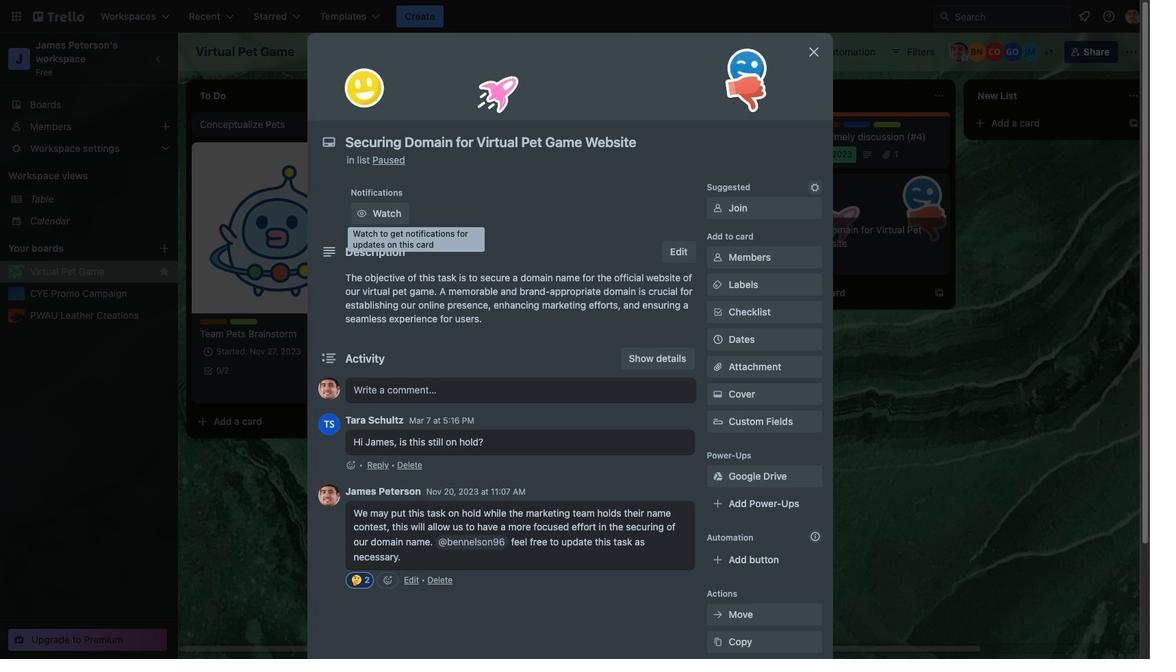 Task type: describe. For each thing, give the bounding box(es) containing it.
search image
[[940, 11, 951, 22]]

1 create from template… image from the left
[[545, 118, 556, 129]]

2 sm image from the top
[[711, 251, 725, 264]]

your boards with 3 items element
[[8, 240, 138, 257]]

ben nelson (bennelson96) image
[[968, 42, 987, 62]]

Write a comment text field
[[345, 378, 696, 403]]

jeremy miller (jeremymiller198) image
[[1021, 42, 1040, 62]]

workspace navigation collapse icon image
[[149, 49, 168, 68]]

primary element
[[0, 0, 1151, 33]]

0 horizontal spatial add reaction image
[[345, 459, 356, 473]]

james peterson (jamespeterson93) image inside primary element
[[1126, 8, 1142, 25]]

color: red, title: "blocker" element
[[814, 122, 841, 127]]

0 vertical spatial create from template… image
[[934, 288, 945, 299]]

1 vertical spatial create from template… image
[[351, 416, 362, 427]]

0 horizontal spatial james peterson (jamespeterson93) image
[[345, 382, 362, 399]]

add board image
[[159, 243, 170, 254]]

laugh image
[[723, 44, 772, 93]]

thumbsdown image
[[723, 68, 772, 118]]

rocketship image
[[472, 68, 522, 118]]

Board name text field
[[189, 41, 302, 63]]

0 notifications image
[[1077, 8, 1093, 25]]



Task type: vqa. For each thing, say whether or not it's contained in the screenshot.
left Create from template… image
yes



Task type: locate. For each thing, give the bounding box(es) containing it.
1 horizontal spatial james peterson (jamespeterson93) image
[[950, 42, 969, 62]]

create from template… image
[[934, 288, 945, 299], [351, 416, 362, 427]]

james peterson (jamespeterson93) image
[[950, 42, 969, 62], [345, 382, 362, 399]]

0 horizontal spatial create from template… image
[[351, 416, 362, 427]]

Search field
[[934, 5, 1071, 27]]

4 sm image from the top
[[711, 636, 725, 649]]

sm image
[[711, 201, 725, 215], [711, 251, 725, 264], [711, 608, 725, 622], [711, 636, 725, 649]]

sm image
[[808, 181, 822, 194], [355, 207, 369, 221], [711, 278, 725, 292], [711, 388, 725, 401]]

None text field
[[339, 130, 791, 155]]

christina overa (christinaovera) image
[[985, 42, 1005, 62]]

gary orlando (garyorlando) image
[[1003, 42, 1022, 62]]

1 horizontal spatial create from template… image
[[934, 288, 945, 299]]

color: bold lime, title: none image
[[874, 122, 901, 127]]

3 sm image from the top
[[711, 608, 725, 622]]

0 vertical spatial james peterson (jamespeterson93) image
[[950, 42, 969, 62]]

james peterson (jamespeterson93) image
[[1126, 8, 1142, 25], [318, 378, 340, 400], [318, 485, 340, 507]]

tara schultz (taraschultz7) image
[[318, 414, 340, 436]]

0 vertical spatial add reaction image
[[345, 459, 356, 473]]

0 horizontal spatial create from template… image
[[545, 118, 556, 129]]

add reaction image
[[345, 459, 356, 473], [377, 573, 399, 589]]

color: blue, title: "fyi" element
[[844, 122, 871, 127]]

2 create from template… image from the left
[[1129, 118, 1140, 129]]

starred icon image
[[159, 266, 170, 277]]

1 sm image from the top
[[711, 201, 725, 215]]

star or unstar board image
[[310, 47, 321, 58]]

show menu image
[[1125, 45, 1139, 59]]

2 vertical spatial james peterson (jamespeterson93) image
[[318, 485, 340, 507]]

open information menu image
[[1103, 10, 1116, 23]]

color: yellow, title: none image
[[200, 319, 227, 325]]

0 vertical spatial james peterson (jamespeterson93) image
[[1126, 8, 1142, 25]]

1 vertical spatial add reaction image
[[377, 573, 399, 589]]

1 vertical spatial james peterson (jamespeterson93) image
[[345, 382, 362, 399]]

1 vertical spatial james peterson (jamespeterson93) image
[[318, 378, 340, 400]]

color: bold lime, title: "team task" element
[[230, 319, 257, 325]]

close dialog image
[[806, 44, 822, 60]]

smile image
[[339, 63, 389, 113]]

create from template… image
[[545, 118, 556, 129], [1129, 118, 1140, 129]]

None checkbox
[[783, 147, 857, 163]]

1 horizontal spatial add reaction image
[[377, 573, 399, 589]]

1 horizontal spatial create from template… image
[[1129, 118, 1140, 129]]



